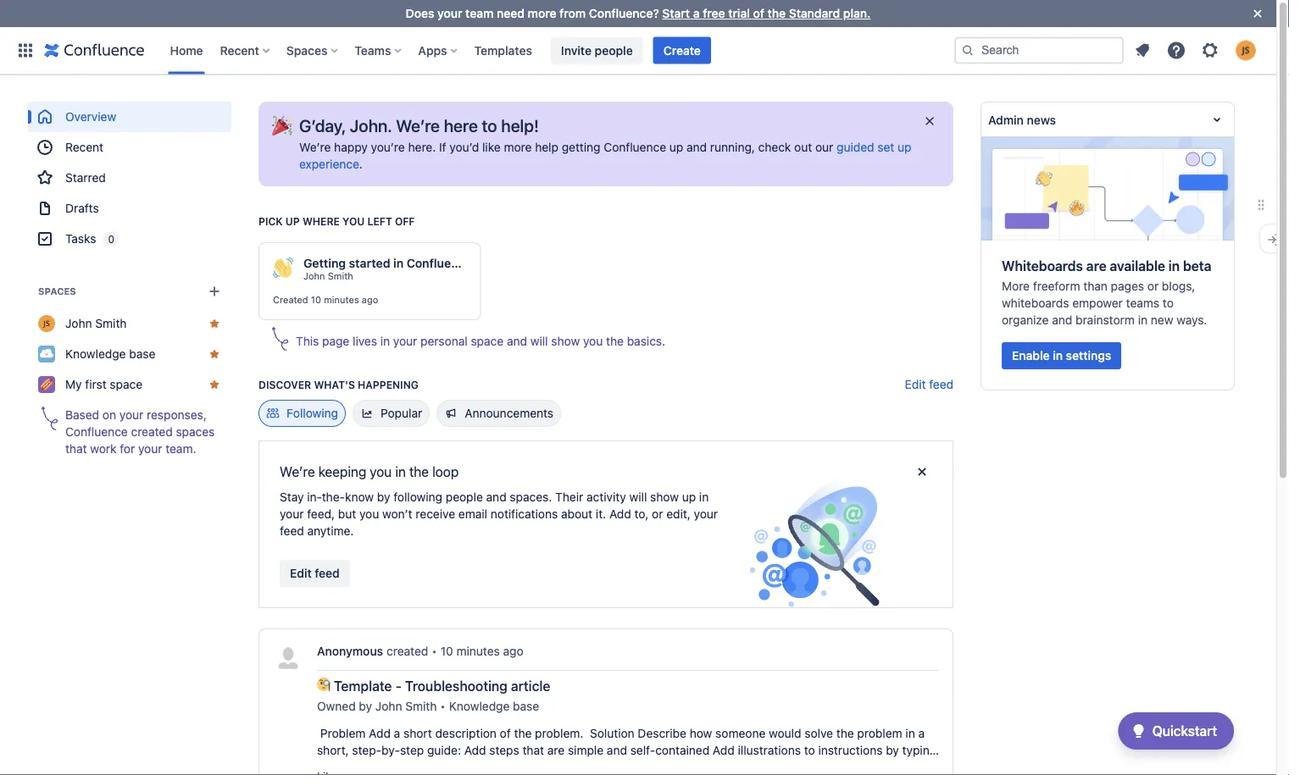 Task type: describe. For each thing, give the bounding box(es) containing it.
we're keeping you in the loop
[[280, 464, 459, 480]]

1 horizontal spatial john smith link
[[304, 271, 353, 282]]

announcements button
[[437, 400, 561, 427]]

0 horizontal spatial edit feed button
[[280, 561, 350, 588]]

0 vertical spatial minutes
[[324, 295, 359, 306]]

0 vertical spatial close image
[[1248, 3, 1269, 24]]

home link
[[165, 37, 208, 64]]

out
[[795, 140, 813, 154]]

feed,
[[307, 508, 335, 522]]

templates link
[[469, 37, 538, 64]]

add inside stay in-the-know by following people and spaces. their activity will show up in your feed, but you won't receive email notifications about it. add to, or edit, your feed anytime.
[[610, 508, 632, 522]]

the up following
[[409, 464, 429, 480]]

show inside stay in-the-know by following people and spaces. their activity will show up in your feed, but you won't receive email notifications about it. add to, or edit, your feed anytime.
[[651, 491, 679, 505]]

0 horizontal spatial john
[[65, 317, 92, 331]]

what's
[[314, 379, 355, 391]]

it.
[[596, 508, 606, 522]]

starred link
[[28, 163, 231, 193]]

anonymous image
[[275, 645, 302, 672]]

1 vertical spatial edit feed
[[290, 567, 340, 581]]

organize
[[1002, 313, 1049, 327]]

2 horizontal spatial john
[[376, 700, 402, 714]]

0 vertical spatial confluence
[[604, 140, 667, 154]]

brainstorm
[[1076, 313, 1135, 327]]

you left basics.
[[583, 335, 603, 349]]

news
[[1027, 113, 1057, 127]]

Search field
[[955, 37, 1124, 64]]

0 vertical spatial knowledge
[[65, 347, 126, 361]]

apps
[[418, 43, 447, 57]]

created inside based on your responses, confluence created spaces that work for your team.
[[131, 425, 173, 439]]

0 vertical spatial knowledge base link
[[28, 339, 231, 370]]

up inside stay in-the-know by following people and spaces. their activity will show up in your feed, but you won't receive email notifications about it. add to, or edit, your feed anytime.
[[682, 491, 696, 505]]

contained
[[656, 744, 710, 758]]

standard
[[789, 6, 841, 20]]

by-
[[382, 744, 400, 758]]

started
[[349, 257, 390, 271]]

information
[[773, 761, 835, 775]]

settings icon image
[[1201, 40, 1221, 61]]

drafts link
[[28, 193, 231, 224]]

your left personal
[[393, 335, 418, 349]]

a left free
[[693, 6, 700, 20]]

or inside whiteboards are available in beta more freeform than pages or blogs, whiteboards empower teams to organize and brainstorm in new ways.
[[1148, 279, 1159, 293]]

0 vertical spatial 10
[[311, 295, 321, 306]]

0 vertical spatial of
[[753, 6, 765, 20]]

1 vertical spatial base
[[513, 700, 540, 714]]

global element
[[10, 27, 955, 74]]

discover
[[259, 379, 311, 391]]

whiteboards are available in beta more freeform than pages or blogs, whiteboards empower teams to organize and brainstorm in new ways.
[[1002, 258, 1212, 327]]

create
[[664, 43, 701, 57]]

my
[[65, 378, 82, 392]]

personal
[[421, 335, 468, 349]]

0 vertical spatial more
[[528, 6, 557, 20]]

1 vertical spatial by
[[359, 700, 372, 714]]

appswitcher icon image
[[15, 40, 36, 61]]

to right the "task"
[[506, 761, 517, 775]]

template - troubleshooting article link
[[334, 678, 554, 695]]

to right here
[[482, 115, 497, 135]]

search image
[[962, 44, 975, 57]]

close message box image
[[912, 462, 933, 483]]

but
[[338, 508, 356, 522]]

your down stay
[[280, 508, 304, 522]]

to left 3-
[[388, 761, 398, 775]]

popular
[[381, 407, 422, 421]]

getting
[[304, 257, 346, 271]]

email
[[459, 508, 488, 522]]

spaces inside popup button
[[286, 43, 328, 57]]

0 horizontal spatial smith
[[95, 317, 127, 331]]

smith inside getting started in confluence john smith
[[328, 271, 353, 282]]

illustrations
[[738, 744, 801, 758]]

to,
[[635, 508, 649, 522]]

ways.
[[1177, 313, 1208, 327]]

1 horizontal spatial •
[[440, 700, 446, 714]]

available
[[1110, 258, 1166, 274]]

trial
[[729, 6, 750, 20]]

1 vertical spatial knowledge base link
[[449, 699, 540, 716]]

created
[[273, 295, 308, 306]]

spaces.
[[510, 491, 552, 505]]

0 vertical spatial edit feed button
[[905, 377, 954, 393]]

2 vertical spatial feed
[[315, 567, 340, 581]]

you inside stay in-the-know by following people and spaces. their activity will show up in your feed, but you won't receive email notifications about it. add to, or edit, your feed anytime.
[[360, 508, 379, 522]]

instructions
[[819, 744, 883, 758]]

pages
[[1111, 279, 1145, 293]]

admin news button
[[982, 103, 1235, 137]]

problem add a short description of the problem.  solution describe how someone would solve the problem in a short, step-by-step guide: add steps that are simple and self-contained add illustrations to instructions by typing /image stick to 3-5 steps per task to avoid overloading readers highlight important information in a panel like th
[[317, 727, 937, 776]]

will inside stay in-the-know by following people and spaces. their activity will show up in your feed, but you won't receive email notifications about it. add to, or edit, your feed anytime.
[[630, 491, 647, 505]]

0 vertical spatial we're
[[396, 115, 440, 135]]

solve
[[805, 727, 834, 741]]

typing
[[903, 744, 937, 758]]

from
[[560, 6, 586, 20]]

created 10 minutes ago
[[273, 295, 378, 306]]

john.
[[350, 115, 392, 135]]

you'd
[[450, 140, 479, 154]]

by inside problem add a short description of the problem.  solution describe how someone would solve the problem in a short, step-by-step guide: add steps that are simple and self-contained add illustrations to instructions by typing /image stick to 3-5 steps per task to avoid overloading readers highlight important information in a panel like th
[[886, 744, 900, 758]]

overloading
[[552, 761, 616, 775]]

your profile and preferences image
[[1236, 40, 1257, 61]]

teams button
[[350, 37, 408, 64]]

0 horizontal spatial ago
[[362, 295, 378, 306]]

new
[[1151, 313, 1174, 327]]

popular button
[[353, 400, 430, 427]]

activity
[[587, 491, 626, 505]]

your right on
[[119, 408, 144, 422]]

anonymous
[[317, 645, 383, 659]]

your left team
[[438, 6, 463, 20]]

and inside stay in-the-know by following people and spaces. their activity will show up in your feed, but you won't receive email notifications about it. add to, or edit, your feed anytime.
[[486, 491, 507, 505]]

the up the "avoid" on the left bottom of page
[[514, 727, 532, 741]]

we're for happy
[[299, 140, 331, 154]]

0 horizontal spatial base
[[129, 347, 156, 361]]

5
[[414, 761, 422, 775]]

are inside whiteboards are available in beta more freeform than pages or blogs, whiteboards empower teams to organize and brainstorm in new ways.
[[1087, 258, 1107, 274]]

anonymous created • 10 minutes ago
[[317, 645, 524, 659]]

stay in-the-know by following people and spaces. their activity will show up in your feed, but you won't receive email notifications about it. add to, or edit, your feed anytime.
[[280, 491, 718, 538]]

:wave: image
[[273, 258, 293, 278]]

to up "information"
[[805, 744, 816, 758]]

receive
[[416, 508, 455, 522]]

john inside getting started in confluence john smith
[[304, 271, 325, 282]]

announcements
[[465, 407, 554, 421]]

you're
[[371, 140, 405, 154]]

experience
[[299, 157, 359, 171]]

help icon image
[[1167, 40, 1187, 61]]

anytime.
[[307, 524, 354, 538]]

start a free trial of the standard plan. link
[[663, 6, 871, 20]]

enable in settings link
[[1002, 343, 1122, 370]]

guided set up experience link
[[299, 140, 912, 171]]

0 horizontal spatial john smith link
[[28, 309, 231, 339]]

or inside stay in-the-know by following people and spaces. their activity will show up in your feed, but you won't receive email notifications about it. add to, or edit, your feed anytime.
[[652, 508, 663, 522]]

in inside enable in settings link
[[1053, 349, 1063, 363]]

template - troubleshooting article
[[334, 679, 551, 695]]

keeping
[[319, 464, 366, 480]]

templates
[[474, 43, 532, 57]]

unstar this space image for john smith
[[208, 317, 221, 331]]

1 vertical spatial ago
[[503, 645, 524, 659]]

page
[[322, 335, 350, 349]]

admin news
[[989, 113, 1057, 127]]

based on your responses, confluence created spaces that work for your team.
[[65, 408, 215, 456]]

empower
[[1073, 296, 1123, 310]]

my first space
[[65, 378, 143, 392]]

add up "per"
[[465, 744, 486, 758]]

1 horizontal spatial created
[[387, 645, 428, 659]]

overview link
[[28, 102, 231, 132]]

guide:
[[427, 744, 461, 758]]

off
[[395, 215, 415, 227]]

your right "edit,"
[[694, 508, 718, 522]]

here
[[444, 115, 478, 135]]

2 horizontal spatial feed
[[930, 378, 954, 392]]

following
[[394, 491, 443, 505]]

1 horizontal spatial 10
[[441, 645, 453, 659]]

based
[[65, 408, 99, 422]]



Task type: locate. For each thing, give the bounding box(es) containing it.
troubleshooting
[[405, 679, 508, 695]]

recent up starred
[[65, 140, 104, 154]]

10 up template - troubleshooting article link
[[441, 645, 453, 659]]

1 vertical spatial more
[[504, 140, 532, 154]]

1 vertical spatial recent
[[65, 140, 104, 154]]

confluence down off
[[407, 257, 472, 271]]

show left basics.
[[551, 335, 580, 349]]

john
[[304, 271, 325, 282], [65, 317, 92, 331], [376, 700, 402, 714]]

0 horizontal spatial show
[[551, 335, 580, 349]]

first
[[85, 378, 107, 392]]

1 vertical spatial are
[[548, 744, 565, 758]]

0 vertical spatial recent
[[220, 43, 259, 57]]

are inside problem add a short description of the problem.  solution describe how someone would solve the problem in a short, step-by-step guide: add steps that are simple and self-contained add illustrations to instructions by typing /image stick to 3-5 steps per task to avoid overloading readers highlight important information in a panel like th
[[548, 744, 565, 758]]

2 horizontal spatial smith
[[406, 700, 437, 714]]

created up for
[[131, 425, 173, 439]]

up up "edit,"
[[682, 491, 696, 505]]

people
[[595, 43, 633, 57], [446, 491, 483, 505]]

edit for top edit feed button
[[905, 378, 926, 392]]

2 vertical spatial john
[[376, 700, 402, 714]]

in inside stay in-the-know by following people and spaces. their activity will show up in your feed, but you won't receive email notifications about it. add to, or edit, your feed anytime.
[[700, 491, 709, 505]]

a up typing
[[919, 727, 925, 741]]

10
[[311, 295, 321, 306], [441, 645, 453, 659]]

to inside whiteboards are available in beta more freeform than pages or blogs, whiteboards empower teams to organize and brainstorm in new ways.
[[1163, 296, 1174, 310]]

knowledge base link up my first space
[[28, 339, 231, 370]]

or right to,
[[652, 508, 663, 522]]

up right set
[[898, 140, 912, 154]]

spaces up the john smith
[[38, 286, 76, 297]]

0 vertical spatial spaces
[[286, 43, 328, 57]]

1 vertical spatial confluence
[[407, 257, 472, 271]]

• up "template - troubleshooting article"
[[432, 645, 437, 659]]

will up announcements
[[531, 335, 548, 349]]

whiteboards
[[1002, 296, 1070, 310]]

will up to,
[[630, 491, 647, 505]]

up left running,
[[670, 140, 684, 154]]

important
[[716, 761, 770, 775]]

are down problem.
[[548, 744, 565, 758]]

more down help!
[[504, 140, 532, 154]]

that inside based on your responses, confluence created spaces that work for your team.
[[65, 442, 87, 456]]

more
[[1002, 279, 1030, 293]]

help
[[535, 140, 559, 154]]

and left running,
[[687, 140, 707, 154]]

if
[[439, 140, 447, 154]]

confluence up work at left bottom
[[65, 425, 128, 439]]

1 horizontal spatial john
[[304, 271, 325, 282]]

or up teams
[[1148, 279, 1159, 293]]

1 unstar this space image from the top
[[208, 317, 221, 331]]

confluence inside based on your responses, confluence created spaces that work for your team.
[[65, 425, 128, 439]]

1 horizontal spatial show
[[651, 491, 679, 505]]

1 horizontal spatial recent
[[220, 43, 259, 57]]

1 horizontal spatial people
[[595, 43, 633, 57]]

1 vertical spatial show
[[651, 491, 679, 505]]

problem
[[858, 727, 903, 741]]

space right first
[[110, 378, 143, 392]]

recent right home
[[220, 43, 259, 57]]

1 vertical spatial unstar this space image
[[208, 348, 221, 361]]

/image
[[317, 761, 354, 775]]

0 horizontal spatial will
[[531, 335, 548, 349]]

check image
[[1129, 722, 1150, 742]]

1 vertical spatial people
[[446, 491, 483, 505]]

created
[[131, 425, 173, 439], [387, 645, 428, 659]]

close image
[[1248, 3, 1269, 24], [923, 114, 937, 128]]

step-
[[352, 744, 382, 758]]

0 horizontal spatial space
[[110, 378, 143, 392]]

people right invite on the left top of page
[[595, 43, 633, 57]]

this
[[296, 335, 319, 349]]

john down '-'
[[376, 700, 402, 714]]

1 horizontal spatial knowledge
[[449, 700, 510, 714]]

1 horizontal spatial close image
[[1248, 3, 1269, 24]]

john smith link up the created 10 minutes ago
[[304, 271, 353, 282]]

john smith link up knowledge base
[[28, 309, 231, 339]]

in inside getting started in confluence john smith
[[394, 257, 404, 271]]

2 vertical spatial unstar this space image
[[208, 378, 221, 392]]

in-
[[307, 491, 322, 505]]

your right for
[[138, 442, 162, 456]]

recent inside dropdown button
[[220, 43, 259, 57]]

ago up article
[[503, 645, 524, 659]]

like right you'd at the left top of the page
[[483, 140, 501, 154]]

and up announcements
[[507, 335, 527, 349]]

smith up knowledge base
[[95, 317, 127, 331]]

whiteboards
[[1002, 258, 1084, 274]]

to up new
[[1163, 296, 1174, 310]]

close image left the "admin"
[[923, 114, 937, 128]]

0 vertical spatial base
[[129, 347, 156, 361]]

and down whiteboards
[[1053, 313, 1073, 327]]

0 horizontal spatial by
[[359, 700, 372, 714]]

0 horizontal spatial •
[[432, 645, 437, 659]]

space right personal
[[471, 335, 504, 349]]

minutes up troubleshooting
[[457, 645, 500, 659]]

short
[[404, 727, 432, 741]]

help!
[[501, 115, 539, 135]]

0 horizontal spatial 10
[[311, 295, 321, 306]]

0 vertical spatial steps
[[490, 744, 520, 758]]

unstar this space image for knowledge base
[[208, 348, 221, 361]]

and up the email
[[486, 491, 507, 505]]

1 horizontal spatial will
[[630, 491, 647, 505]]

we're up experience
[[299, 140, 331, 154]]

edit
[[905, 378, 926, 392], [290, 567, 312, 581]]

that
[[65, 442, 87, 456], [523, 744, 544, 758]]

2 unstar this space image from the top
[[208, 348, 221, 361]]

base down article
[[513, 700, 540, 714]]

0 horizontal spatial spaces
[[38, 286, 76, 297]]

2 horizontal spatial john smith link
[[376, 699, 437, 716]]

:wave: image
[[273, 258, 293, 278]]

0 vertical spatial that
[[65, 442, 87, 456]]

confluence inside getting started in confluence john smith
[[407, 257, 472, 271]]

guided
[[837, 140, 875, 154]]

owned by john smith • knowledge base
[[317, 700, 540, 714]]

like inside problem add a short description of the problem.  solution describe how someone would solve the problem in a short, step-by-step guide: add steps that are simple and self-contained add illustrations to instructions by typing /image stick to 3-5 steps per task to avoid overloading readers highlight important information in a panel like th
[[894, 761, 912, 775]]

1 vertical spatial or
[[652, 508, 663, 522]]

you down the know
[[360, 508, 379, 522]]

2 horizontal spatial confluence
[[604, 140, 667, 154]]

the
[[768, 6, 786, 20], [606, 335, 624, 349], [409, 464, 429, 480], [514, 727, 532, 741], [837, 727, 854, 741]]

knowledge base link up description
[[449, 699, 540, 716]]

0 vertical spatial people
[[595, 43, 633, 57]]

tasks
[[65, 232, 96, 246]]

a
[[693, 6, 700, 20], [394, 727, 400, 741], [919, 727, 925, 741], [851, 761, 857, 775]]

of up the "task"
[[500, 727, 511, 741]]

quickstart button
[[1119, 713, 1235, 750]]

basics.
[[627, 335, 666, 349]]

by down template in the left of the page
[[359, 700, 372, 714]]

g'day, john. we're here to help!
[[299, 115, 539, 135]]

2 vertical spatial by
[[886, 744, 900, 758]]

0 vertical spatial space
[[471, 335, 504, 349]]

a down instructions
[[851, 761, 857, 775]]

1 vertical spatial smith
[[95, 317, 127, 331]]

we're up stay
[[280, 464, 315, 480]]

are up than at the top right
[[1087, 258, 1107, 274]]

2 vertical spatial confluence
[[65, 425, 128, 439]]

that inside problem add a short description of the problem.  solution describe how someone would solve the problem in a short, step-by-step guide: add steps that are simple and self-contained add illustrations to instructions by typing /image stick to 3-5 steps per task to avoid overloading readers highlight important information in a panel like th
[[523, 744, 544, 758]]

2 vertical spatial we're
[[280, 464, 315, 480]]

self-
[[631, 744, 656, 758]]

someone
[[716, 727, 766, 741]]

group containing overview
[[28, 102, 231, 254]]

of right trial
[[753, 6, 765, 20]]

set
[[878, 140, 895, 154]]

spaces
[[176, 425, 215, 439]]

create a space image
[[204, 282, 225, 302]]

the left basics.
[[606, 335, 624, 349]]

0 vertical spatial john smith link
[[304, 271, 353, 282]]

people inside stay in-the-know by following people and spaces. their activity will show up in your feed, but you won't receive email notifications about it. add to, or edit, your feed anytime.
[[446, 491, 483, 505]]

confluence?
[[589, 6, 660, 20]]

here.
[[408, 140, 436, 154]]

1 horizontal spatial base
[[513, 700, 540, 714]]

10 right created
[[311, 295, 321, 306]]

1 vertical spatial we're
[[299, 140, 331, 154]]

1 vertical spatial john smith link
[[28, 309, 231, 339]]

0 vertical spatial by
[[377, 491, 390, 505]]

1 vertical spatial steps
[[425, 761, 455, 775]]

stay
[[280, 491, 304, 505]]

this page lives in your personal space and will show you the basics.
[[296, 335, 666, 349]]

1 horizontal spatial minutes
[[457, 645, 500, 659]]

2 vertical spatial smith
[[406, 700, 437, 714]]

owned
[[317, 700, 356, 714]]

knowledge up description
[[449, 700, 510, 714]]

apps button
[[413, 37, 464, 64]]

0 vertical spatial feed
[[930, 378, 954, 392]]

describe
[[638, 727, 687, 741]]

welcome banner image
[[272, 115, 293, 136]]

unstar this space image
[[208, 317, 221, 331], [208, 348, 221, 361], [208, 378, 221, 392]]

by down problem
[[886, 744, 900, 758]]

their
[[555, 491, 584, 505]]

:face_with_monocle: image
[[317, 678, 331, 692], [317, 678, 331, 692]]

1 vertical spatial close image
[[923, 114, 937, 128]]

group
[[28, 102, 231, 254]]

work
[[90, 442, 117, 456]]

getting started in confluence john smith
[[304, 257, 472, 282]]

minutes down getting
[[324, 295, 359, 306]]

1 horizontal spatial are
[[1087, 258, 1107, 274]]

confluence right getting
[[604, 140, 667, 154]]

spaces right the recent dropdown button
[[286, 43, 328, 57]]

3 unstar this space image from the top
[[208, 378, 221, 392]]

1 vertical spatial like
[[894, 761, 912, 775]]

guided set up experience
[[299, 140, 912, 171]]

1 vertical spatial •
[[440, 700, 446, 714]]

invite people
[[561, 43, 633, 57]]

add down the someone
[[713, 744, 735, 758]]

we're up here.
[[396, 115, 440, 135]]

g'day,
[[299, 115, 346, 135]]

more left from
[[528, 6, 557, 20]]

0 vertical spatial edit
[[905, 378, 926, 392]]

0 vertical spatial show
[[551, 335, 580, 349]]

close image up your profile and preferences image
[[1248, 3, 1269, 24]]

edit feed
[[905, 378, 954, 392], [290, 567, 340, 581]]

0 horizontal spatial feed
[[280, 524, 304, 538]]

0 horizontal spatial close image
[[923, 114, 937, 128]]

team.
[[166, 442, 196, 456]]

like down typing
[[894, 761, 912, 775]]

recent inside group
[[65, 140, 104, 154]]

1 vertical spatial feed
[[280, 524, 304, 538]]

that left work at left bottom
[[65, 442, 87, 456]]

0 horizontal spatial created
[[131, 425, 173, 439]]

the right trial
[[768, 6, 786, 20]]

0 horizontal spatial people
[[446, 491, 483, 505]]

1 horizontal spatial spaces
[[286, 43, 328, 57]]

admin
[[989, 113, 1024, 127]]

• down "template - troubleshooting article"
[[440, 700, 446, 714]]

created up '-'
[[387, 645, 428, 659]]

0 horizontal spatial that
[[65, 442, 87, 456]]

1 horizontal spatial smith
[[328, 271, 353, 282]]

knowledge up first
[[65, 347, 126, 361]]

create link
[[654, 37, 711, 64]]

0 horizontal spatial steps
[[425, 761, 455, 775]]

responses,
[[147, 408, 207, 422]]

per
[[458, 761, 476, 775]]

invite
[[561, 43, 592, 57]]

smith down getting
[[328, 271, 353, 282]]

know
[[345, 491, 374, 505]]

edit for left edit feed button
[[290, 567, 312, 581]]

1 horizontal spatial of
[[753, 6, 765, 20]]

john up knowledge base
[[65, 317, 92, 331]]

confluence
[[604, 140, 667, 154], [407, 257, 472, 271], [65, 425, 128, 439]]

a up by-
[[394, 727, 400, 741]]

and inside whiteboards are available in beta more freeform than pages or blogs, whiteboards empower teams to organize and brainstorm in new ways.
[[1053, 313, 1073, 327]]

0 horizontal spatial edit
[[290, 567, 312, 581]]

1 horizontal spatial steps
[[490, 744, 520, 758]]

0 horizontal spatial confluence
[[65, 425, 128, 439]]

discover what's happening
[[259, 379, 419, 391]]

stick
[[357, 761, 384, 775]]

0 vertical spatial like
[[483, 140, 501, 154]]

smith up short
[[406, 700, 437, 714]]

by inside stay in-the-know by following people and spaces. their activity will show up in your feed, but you won't receive email notifications about it. add to, or edit, your feed anytime.
[[377, 491, 390, 505]]

up
[[670, 140, 684, 154], [898, 140, 912, 154], [286, 215, 300, 227], [682, 491, 696, 505]]

banner containing home
[[0, 27, 1277, 75]]

to
[[482, 115, 497, 135], [1163, 296, 1174, 310], [805, 744, 816, 758], [388, 761, 398, 775], [506, 761, 517, 775]]

steps down guide:
[[425, 761, 455, 775]]

show up "edit,"
[[651, 491, 679, 505]]

1 vertical spatial john
[[65, 317, 92, 331]]

on
[[103, 408, 116, 422]]

overview
[[65, 110, 116, 124]]

banner
[[0, 27, 1277, 75]]

2 vertical spatial john smith link
[[376, 699, 437, 716]]

unstar this space image inside my first space link
[[208, 378, 221, 392]]

start
[[663, 6, 690, 20]]

by
[[377, 491, 390, 505], [359, 700, 372, 714], [886, 744, 900, 758]]

0 horizontal spatial knowledge
[[65, 347, 126, 361]]

you
[[343, 215, 365, 227], [583, 335, 603, 349], [370, 464, 392, 480], [360, 508, 379, 522]]

ago
[[362, 295, 378, 306], [503, 645, 524, 659]]

by up won't
[[377, 491, 390, 505]]

you left "left"
[[343, 215, 365, 227]]

recent button
[[215, 37, 276, 64]]

steps up the "task"
[[490, 744, 520, 758]]

add right it.
[[610, 508, 632, 522]]

of
[[753, 6, 765, 20], [500, 727, 511, 741]]

feed
[[930, 378, 954, 392], [280, 524, 304, 538], [315, 567, 340, 581]]

space inside my first space link
[[110, 378, 143, 392]]

•
[[432, 645, 437, 659], [440, 700, 446, 714]]

1 horizontal spatial space
[[471, 335, 504, 349]]

2 horizontal spatial by
[[886, 744, 900, 758]]

0 horizontal spatial like
[[483, 140, 501, 154]]

john down getting
[[304, 271, 325, 282]]

base up my first space link
[[129, 347, 156, 361]]

john smith link down '-'
[[376, 699, 437, 716]]

of inside problem add a short description of the problem.  solution describe how someone would solve the problem in a short, step-by-step guide: add steps that are simple and self-contained add illustrations to instructions by typing /image stick to 3-5 steps per task to avoid overloading readers highlight important information in a panel like th
[[500, 727, 511, 741]]

0 vertical spatial unstar this space image
[[208, 317, 221, 331]]

0 horizontal spatial recent
[[65, 140, 104, 154]]

does
[[406, 6, 435, 20]]

1 horizontal spatial edit feed button
[[905, 377, 954, 393]]

home
[[170, 43, 203, 57]]

unstar this space image for my first space
[[208, 378, 221, 392]]

people inside button
[[595, 43, 633, 57]]

notification icon image
[[1133, 40, 1153, 61]]

following
[[287, 407, 338, 421]]

people up the email
[[446, 491, 483, 505]]

and inside problem add a short description of the problem.  solution describe how someone would solve the problem in a short, step-by-step guide: add steps that are simple and self-contained add illustrations to instructions by typing /image stick to 3-5 steps per task to avoid overloading readers highlight important information in a panel like th
[[607, 744, 627, 758]]

0 horizontal spatial knowledge base link
[[28, 339, 231, 370]]

1 vertical spatial created
[[387, 645, 428, 659]]

0 vertical spatial created
[[131, 425, 173, 439]]

knowledge base link
[[28, 339, 231, 370], [449, 699, 540, 716]]

1 horizontal spatial edit feed
[[905, 378, 954, 392]]

enable
[[1012, 349, 1050, 363]]

feed inside stay in-the-know by following people and spaces. their activity will show up in your feed, but you won't receive email notifications about it. add to, or edit, your feed anytime.
[[280, 524, 304, 538]]

quickstart
[[1153, 724, 1218, 740]]

0
[[108, 233, 114, 245]]

0 vertical spatial edit feed
[[905, 378, 954, 392]]

up right "pick"
[[286, 215, 300, 227]]

0 vertical spatial are
[[1087, 258, 1107, 274]]

and left self-
[[607, 744, 627, 758]]

1 horizontal spatial like
[[894, 761, 912, 775]]

that up the "avoid" on the left bottom of page
[[523, 744, 544, 758]]

the up instructions
[[837, 727, 854, 741]]

will
[[531, 335, 548, 349], [630, 491, 647, 505]]

up inside guided set up experience
[[898, 140, 912, 154]]

confluence image
[[44, 40, 145, 61], [44, 40, 145, 61]]

you up the know
[[370, 464, 392, 480]]

add up by-
[[369, 727, 391, 741]]

1 vertical spatial 10
[[441, 645, 453, 659]]

lives
[[353, 335, 377, 349]]

we're for keeping
[[280, 464, 315, 480]]

1 horizontal spatial by
[[377, 491, 390, 505]]

1 vertical spatial knowledge
[[449, 700, 510, 714]]

ago down getting started in confluence john smith
[[362, 295, 378, 306]]

settings
[[1066, 349, 1112, 363]]



Task type: vqa. For each thing, say whether or not it's contained in the screenshot.
bottommost People
yes



